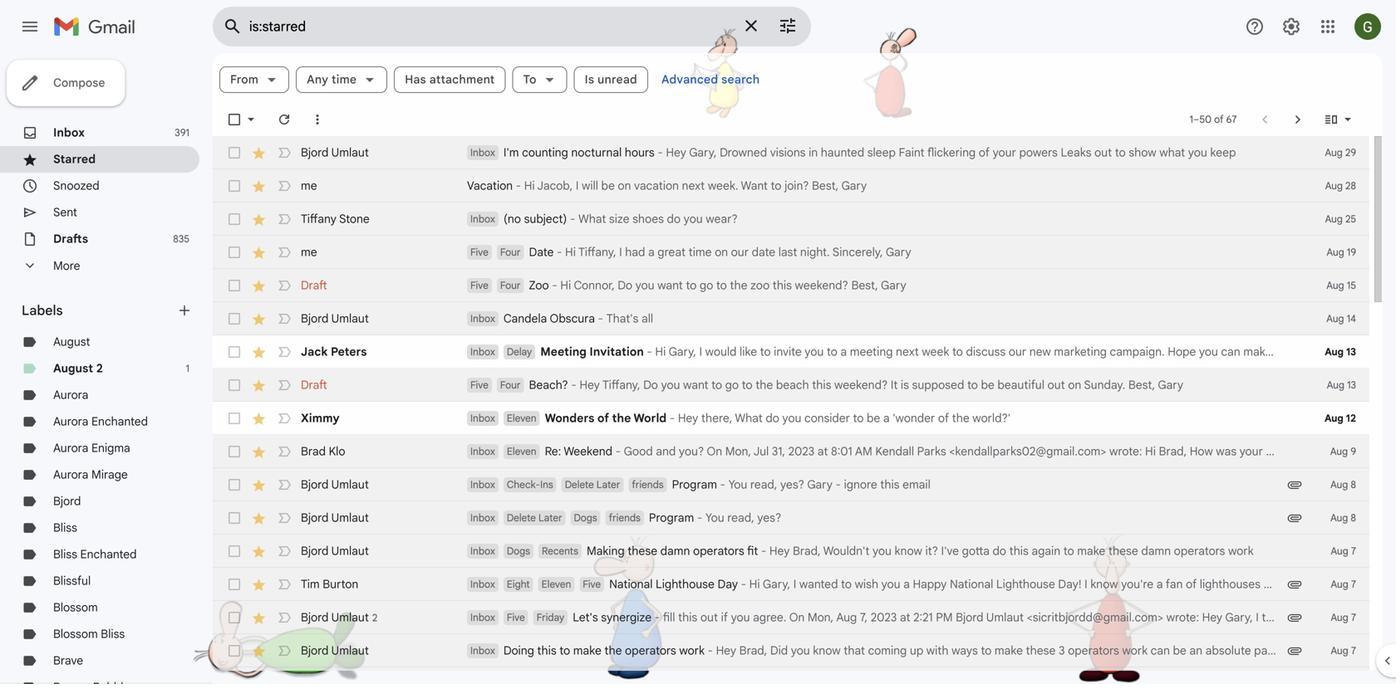 Task type: describe. For each thing, give the bounding box(es) containing it.
four for beach?
[[500, 379, 521, 392]]

0 vertical spatial what
[[579, 212, 606, 227]]

draft for beach?
[[301, 378, 327, 393]]

gary down hope
[[1158, 378, 1184, 393]]

inbox inside inbox candela obscura - that's all
[[471, 313, 495, 325]]

i left will
[[576, 179, 579, 193]]

- left 'ignore'
[[836, 478, 841, 493]]

has attachment image for wish
[[1287, 577, 1303, 594]]

1 vertical spatial can
[[1151, 644, 1170, 659]]

1 horizontal spatial work
[[1123, 644, 1148, 659]]

you up world on the left bottom of page
[[661, 378, 680, 393]]

0 horizontal spatial mon,
[[725, 445, 752, 459]]

program for program - you read, yes?
[[649, 511, 694, 526]]

a left meeting at the bottom right of page
[[841, 345, 847, 360]]

pain?
[[1255, 644, 1283, 659]]

snoozed
[[53, 179, 99, 193]]

is unread
[[585, 72, 638, 87]]

blossom bliss
[[53, 628, 125, 642]]

16 row from the top
[[213, 635, 1370, 668]]

1 vertical spatial wrote:
[[1167, 611, 1200, 626]]

jul
[[754, 445, 769, 459]]

weekend? for best,
[[795, 278, 849, 293]]

- left the that's
[[598, 312, 604, 326]]

1 for 1 50 of 67
[[1190, 113, 1194, 126]]

keep
[[1211, 145, 1236, 160]]

be up am
[[867, 411, 881, 426]]

day
[[718, 578, 738, 592]]

aug 14
[[1327, 313, 1357, 325]]

9
[[1351, 446, 1357, 458]]

15
[[1347, 280, 1357, 292]]

0 horizontal spatial wrote:
[[1110, 445, 1143, 459]]

1 vertical spatial later
[[539, 512, 562, 525]]

operators right 3
[[1068, 644, 1120, 659]]

you left keep
[[1189, 145, 1208, 160]]

- right subject)
[[570, 212, 576, 227]]

gary, up week.
[[689, 145, 717, 160]]

make down let's synergize - fill this out if you agree. on mon, aug 7, 2023 at 2:21 pm bjord umlaut <sicritbjordd@gmail.com> wrote: hey gary, i think you and i could intrin
[[995, 644, 1023, 659]]

five for beach? - hey tiffany, do you want to go to the beach this weekend? it is supposed to be beautiful out on sunday. best, gary
[[471, 379, 489, 392]]

8 for you read, yes? gary - ignore this email
[[1351, 479, 1357, 492]]

2 horizontal spatial out
[[1095, 145, 1112, 160]]

nocturnal
[[571, 145, 622, 160]]

12 row from the top
[[213, 502, 1370, 535]]

0 horizontal spatial delete later
[[507, 512, 562, 525]]

main menu image
[[20, 17, 40, 37]]

brad klo
[[301, 445, 345, 459]]

five for date - hi tiffany, i had a great time on our date last night. sincerely, gary
[[471, 246, 489, 259]]

be left beautiful
[[981, 378, 995, 393]]

day!
[[1058, 578, 1082, 592]]

the left world?'
[[952, 411, 970, 426]]

again
[[1032, 544, 1061, 559]]

3 7 from the top
[[1352, 612, 1357, 625]]

let's synergize - fill this out if you agree. on mon, aug 7, 2023 at 2:21 pm bjord umlaut <sicritbjordd@gmail.com> wrote: hey gary, i think you and i could intrin
[[573, 611, 1397, 626]]

i right day
[[794, 578, 797, 592]]

four for date
[[500, 246, 521, 259]]

2 national from the left
[[950, 578, 994, 592]]

of right fan
[[1186, 578, 1197, 592]]

did
[[770, 644, 788, 659]]

0 vertical spatial next
[[682, 179, 705, 193]]

- left fill
[[655, 611, 660, 626]]

1 horizontal spatial at
[[900, 611, 911, 626]]

blossom for blossom bliss
[[53, 628, 98, 642]]

1 horizontal spatial know
[[895, 544, 923, 559]]

am
[[855, 445, 873, 459]]

i left had
[[619, 245, 622, 260]]

14
[[1347, 313, 1357, 325]]

- right invitation
[[647, 345, 652, 360]]

29
[[1346, 147, 1357, 159]]

could
[[1342, 611, 1372, 626]]

compose button
[[7, 60, 125, 106]]

sincerely,
[[833, 245, 883, 260]]

an
[[1190, 644, 1203, 659]]

campaign.
[[1110, 345, 1165, 360]]

more image
[[309, 111, 326, 128]]

i left "could"
[[1336, 611, 1339, 626]]

391
[[175, 127, 190, 139]]

gary for vacation - hi jacob, i will be on vacation next week. want to join? best, gary
[[842, 179, 867, 193]]

you right 'wouldn't'
[[873, 544, 892, 559]]

hey up vacation - hi jacob, i will be on vacation next week. want to join? best, gary
[[666, 145, 687, 160]]

- right fit
[[761, 544, 767, 559]]

any time button
[[296, 67, 388, 93]]

0 horizontal spatial work
[[679, 644, 705, 659]]

hi left jacob,
[[524, 179, 535, 193]]

be left an at the bottom right of the page
[[1173, 644, 1187, 659]]

i've
[[941, 544, 959, 559]]

the left zoo at the top of the page
[[730, 278, 748, 293]]

starred
[[53, 152, 96, 167]]

aurora link
[[53, 388, 88, 403]]

1 horizontal spatial these
[[1026, 644, 1056, 659]]

me for aug 28
[[301, 179, 317, 193]]

celebrate
[[1342, 578, 1392, 592]]

2 vertical spatial eleven
[[542, 579, 571, 591]]

of right flickering
[[979, 145, 990, 160]]

enchanted for bliss enchanted
[[80, 548, 137, 562]]

drowned
[[720, 145, 767, 160]]

1 lighthouse from the left
[[656, 578, 715, 592]]

2 horizontal spatial these
[[1109, 544, 1139, 559]]

gary, up agree.
[[763, 578, 791, 592]]

i right day!
[[1085, 578, 1088, 592]]

email
[[903, 478, 931, 493]]

0 horizontal spatial delete
[[507, 512, 536, 525]]

13 for beach? - hey tiffany, do you want to go to the beach this weekend? it is supposed to be beautiful out on sunday. best, gary
[[1348, 379, 1357, 392]]

five up doing
[[507, 612, 525, 625]]

sleep
[[868, 145, 896, 160]]

2 has attachment image from the top
[[1287, 510, 1303, 527]]

- down you? at the bottom
[[697, 511, 703, 526]]

best, right join?
[[812, 179, 839, 193]]

program - you read, yes? gary - ignore this email
[[672, 478, 931, 493]]

1 aug 7 from the top
[[1331, 546, 1357, 558]]

eleven for re:
[[507, 446, 537, 458]]

2 has attachment image from the top
[[1287, 643, 1303, 660]]

vacation - hi jacob, i will be on vacation next week. want to join? best, gary
[[467, 179, 867, 193]]

powers
[[1020, 145, 1058, 160]]

0 horizontal spatial our
[[731, 245, 749, 260]]

wonders of the world - hey there, what do you consider to be a 'wonder of the world?'
[[545, 411, 1011, 426]]

is
[[901, 378, 909, 393]]

hi right day
[[750, 578, 760, 592]]

1 kendall from the left
[[876, 445, 914, 459]]

brad
[[301, 445, 326, 459]]

gary, left the would
[[669, 345, 697, 360]]

doing
[[504, 644, 534, 659]]

8 row from the top
[[213, 369, 1370, 402]]

2 7 from the top
[[1352, 579, 1357, 591]]

50
[[1200, 113, 1212, 126]]

2 kendall from the left
[[1353, 445, 1391, 459]]

you right wish at the right of the page
[[882, 578, 901, 592]]

read, for you read, yes? gary - ignore this email
[[751, 478, 778, 493]]

2 damn from the left
[[1142, 544, 1171, 559]]

re: weekend - good and you? on mon, jul 31, 2023 at 8:01 am kendall parks <kendallparks02@gmail.com> wrote: hi brad, how was your weekend? best, kendall
[[545, 445, 1391, 459]]

new
[[1030, 345, 1051, 360]]

making these damn operators fit - hey brad, wouldn't you know it? i've gotta do this again to make these damn operators work
[[587, 544, 1254, 559]]

has attachment image for email
[[1287, 477, 1303, 494]]

read, for you read, yes?
[[728, 511, 755, 526]]

15 row from the top
[[213, 602, 1397, 635]]

best, down sincerely,
[[852, 278, 878, 293]]

aurora mirage link
[[53, 468, 128, 483]]

1 horizontal spatial next
[[896, 345, 919, 360]]

you right invite
[[805, 345, 824, 360]]

6 row from the top
[[213, 303, 1370, 336]]

advanced search button
[[655, 65, 767, 95]]

2 horizontal spatial brad,
[[1159, 445, 1187, 459]]

vacation
[[634, 179, 679, 193]]

blossom for blossom link
[[53, 601, 98, 616]]

august 2
[[53, 362, 103, 376]]

you?
[[679, 445, 704, 459]]

- up program - you read, yes? on the bottom
[[720, 478, 726, 493]]

i left the would
[[700, 345, 702, 360]]

2 row from the top
[[213, 170, 1370, 203]]

compose
[[53, 76, 105, 90]]

like
[[740, 345, 757, 360]]

aug 25
[[1326, 213, 1357, 226]]

- right the date
[[557, 245, 562, 260]]

best, right the it!
[[1288, 345, 1315, 360]]

11 row from the top
[[213, 469, 1370, 502]]

august for august 2
[[53, 362, 93, 376]]

a left 'wonder
[[884, 411, 890, 426]]

klo
[[329, 445, 345, 459]]

1 horizontal spatial what
[[735, 411, 763, 426]]

row containing brad klo
[[213, 436, 1391, 469]]

week.
[[708, 179, 739, 193]]

hi right the date
[[565, 245, 576, 260]]

this right beach
[[812, 378, 832, 393]]

0 horizontal spatial on
[[707, 445, 723, 459]]

2 inside "labels" navigation
[[96, 362, 103, 376]]

gary for date - hi tiffany, i had a great time on our date last night. sincerely, gary
[[886, 245, 912, 260]]

hi right "zoo"
[[561, 278, 571, 293]]

17 row from the top
[[213, 668, 1370, 685]]

of right wonders
[[598, 411, 609, 426]]

gary, down lighthouses at bottom right
[[1226, 611, 1253, 626]]

hey left there,
[[678, 411, 699, 426]]

five up let's
[[583, 579, 601, 591]]

aurora for aurora enigma
[[53, 441, 88, 456]]

bjord umlaut for inbox candela obscura - that's all
[[301, 312, 369, 326]]

eight
[[507, 579, 530, 591]]

wear?
[[706, 212, 738, 227]]

inbox i'm counting nocturnal hours - hey gary, drowned visions in haunted sleep faint flickering of your powers leaks out to show what you keep
[[471, 145, 1236, 160]]

4 row from the top
[[213, 236, 1370, 269]]

inbox candela obscura - that's all
[[471, 312, 654, 326]]

1 horizontal spatial on
[[789, 611, 805, 626]]

you left 'wear?'
[[684, 212, 703, 227]]

faint
[[899, 145, 925, 160]]

it!
[[1275, 345, 1285, 360]]

hey down if
[[716, 644, 737, 659]]

2 jack from the left
[[1317, 345, 1342, 360]]

hi right invitation
[[655, 345, 666, 360]]

to button
[[512, 67, 567, 93]]

sunday.
[[1084, 378, 1126, 393]]

the left beach
[[756, 378, 773, 393]]

2 vertical spatial know
[[813, 644, 841, 659]]

a right had
[[648, 245, 655, 260]]

sent link
[[53, 205, 77, 220]]

2 horizontal spatial work
[[1229, 544, 1254, 559]]

a left the happy
[[904, 578, 910, 592]]

aug 8 for you read, yes?
[[1331, 512, 1357, 525]]

aug 13 for hi gary, i would like to invite you to a meeting next week to discuss our new marketing campaign. hope you can make it! best, jack
[[1325, 346, 1357, 359]]

1 vertical spatial know
[[1091, 578, 1119, 592]]

operators up fan
[[1174, 544, 1226, 559]]

row containing tiffany stone
[[213, 203, 1370, 236]]

program for program - you read, yes? gary - ignore this email
[[672, 478, 717, 493]]

1 horizontal spatial your
[[1240, 445, 1263, 459]]

this left again
[[1010, 544, 1029, 559]]

i left think
[[1256, 611, 1259, 626]]

2 vertical spatial brad,
[[740, 644, 768, 659]]

how
[[1190, 445, 1213, 459]]

this left email
[[881, 478, 900, 493]]

- left did
[[708, 644, 713, 659]]

0 horizontal spatial these
[[628, 544, 658, 559]]

zoo - hi connor, do you want to go to the zoo this weekend? best, gary
[[529, 278, 907, 293]]

bjord umlaut for program - you read, yes? gary - ignore this email
[[301, 478, 369, 493]]

agree.
[[753, 611, 787, 626]]

re:
[[545, 445, 561, 459]]

stone
[[339, 212, 370, 227]]

this right zoo at the top of the page
[[773, 278, 792, 293]]

1 vertical spatial dogs
[[507, 546, 530, 558]]

want for tiffany,
[[683, 378, 709, 393]]

me for aug 19
[[301, 245, 317, 260]]

refresh image
[[276, 111, 293, 128]]

0 horizontal spatial and
[[656, 445, 676, 459]]

aurora enigma
[[53, 441, 130, 456]]

gotta
[[962, 544, 990, 559]]

let's
[[573, 611, 598, 626]]

1 wanted from the left
[[800, 578, 838, 592]]

- right vacation
[[516, 179, 521, 193]]

beautiful
[[998, 378, 1045, 393]]

4 7 from the top
[[1352, 645, 1357, 658]]

it
[[891, 378, 898, 393]]

make left the it!
[[1244, 345, 1272, 360]]

you right think
[[1291, 611, 1310, 626]]

obscura
[[550, 312, 595, 326]]

all
[[642, 312, 654, 326]]

aurora enchanted
[[53, 415, 148, 429]]

unread
[[598, 72, 638, 87]]

of left 67
[[1215, 113, 1224, 126]]

1 horizontal spatial do
[[766, 411, 780, 426]]

yes? for you read, yes?
[[758, 511, 782, 526]]

you're
[[1122, 578, 1154, 592]]

2 vertical spatial weekend?
[[1266, 445, 1320, 459]]

inbox inside "labels" navigation
[[53, 126, 85, 140]]

2 horizontal spatial on
[[1068, 378, 1082, 393]]

of right 'wonder
[[938, 411, 949, 426]]

0 vertical spatial delete later
[[565, 479, 620, 492]]

subject)
[[524, 212, 567, 227]]

sent
[[53, 205, 77, 220]]

a left fan
[[1157, 578, 1163, 592]]

bjord umlaut for making these damn operators fit - hey brad, wouldn't you know it? i've gotta do this again to make these damn operators work
[[301, 544, 369, 559]]

0 vertical spatial can
[[1222, 345, 1241, 360]]

great
[[658, 245, 686, 260]]

bjord umlaut for inbox i'm counting nocturnal hours - hey gary, drowned visions in haunted sleep faint flickering of your powers leaks out to show what you keep
[[301, 145, 369, 160]]

be right will
[[601, 179, 615, 193]]

aurora for aurora mirage
[[53, 468, 88, 483]]

0 vertical spatial delete
[[565, 479, 594, 492]]

gmail image
[[53, 10, 144, 43]]

clear search image
[[735, 9, 768, 42]]

gary down the 8:01 on the bottom
[[807, 478, 833, 493]]

hi left how
[[1146, 445, 1156, 459]]

eleven for wonders
[[507, 413, 537, 425]]

you right if
[[731, 611, 750, 626]]

weekend
[[564, 445, 613, 459]]

marketing
[[1054, 345, 1107, 360]]

aug 13 for hey tiffany, do you want to go to the beach this weekend? it is supposed to be beautiful out on sunday. best, gary
[[1327, 379, 1357, 392]]

- right beach?
[[571, 378, 577, 393]]

would
[[705, 345, 737, 360]]

0 vertical spatial dogs
[[574, 512, 597, 525]]

aug 29
[[1325, 147, 1357, 159]]

ins
[[540, 479, 553, 492]]

it?
[[926, 544, 939, 559]]

will
[[582, 179, 599, 193]]



Task type: locate. For each thing, give the bounding box(es) containing it.
show
[[1129, 145, 1157, 160]]

1 horizontal spatial delete later
[[565, 479, 620, 492]]

1 inside main content
[[1190, 113, 1194, 126]]

0 horizontal spatial out
[[701, 611, 718, 626]]

brad, left 'wouldn't'
[[793, 544, 821, 559]]

time
[[332, 72, 357, 87], [689, 245, 712, 260]]

bjord inside "labels" navigation
[[53, 495, 81, 509]]

candela
[[504, 312, 547, 326]]

good
[[624, 445, 653, 459]]

gary for zoo - hi connor, do you want to go to the zoo this weekend? best, gary
[[881, 278, 907, 293]]

13 up 12
[[1348, 379, 1357, 392]]

2 four from the top
[[500, 280, 521, 292]]

this right doing
[[537, 644, 557, 659]]

aug 15
[[1327, 280, 1357, 292]]

ignore
[[844, 478, 878, 493]]

0 vertical spatial brad,
[[1159, 445, 1187, 459]]

happy
[[913, 578, 947, 592]]

2 horizontal spatial know
[[1091, 578, 1119, 592]]

13 down 14
[[1347, 346, 1357, 359]]

you up all
[[636, 278, 655, 293]]

0 vertical spatial august
[[53, 335, 90, 350]]

enchanted for aurora enchanted
[[91, 415, 148, 429]]

2 8 from the top
[[1351, 512, 1357, 525]]

3 has attachment image from the top
[[1287, 577, 1303, 594]]

2 august from the top
[[53, 362, 93, 376]]

fill
[[663, 611, 675, 626]]

four for zoo
[[500, 280, 521, 292]]

hey right fit
[[770, 544, 790, 559]]

aug 8 for you read, yes? gary - ignore this email
[[1331, 479, 1357, 492]]

aurora up bjord link at left bottom
[[53, 468, 88, 483]]

on right you? at the bottom
[[707, 445, 723, 459]]

you for you read, yes? gary - ignore this email
[[729, 478, 748, 493]]

7 up the celebrate
[[1352, 546, 1357, 558]]

on right agree.
[[789, 611, 805, 626]]

dogs up eight
[[507, 546, 530, 558]]

- right day
[[741, 578, 747, 592]]

1 horizontal spatial 1
[[1190, 113, 1194, 126]]

1 jack from the left
[[301, 345, 328, 360]]

0 horizontal spatial can
[[1151, 644, 1170, 659]]

0 horizontal spatial jack
[[301, 345, 328, 360]]

2023 right 7,
[[871, 611, 897, 626]]

0 vertical spatial know
[[895, 544, 923, 559]]

1 horizontal spatial national
[[950, 578, 994, 592]]

inbox
[[53, 126, 85, 140], [471, 147, 495, 159], [471, 213, 495, 226], [471, 313, 495, 325], [471, 346, 495, 359], [471, 413, 495, 425], [471, 446, 495, 458], [471, 479, 495, 492], [471, 512, 495, 525], [471, 546, 495, 558], [471, 579, 495, 591], [471, 612, 495, 625], [471, 645, 495, 658]]

- right "zoo"
[[552, 278, 558, 293]]

2 blossom from the top
[[53, 628, 98, 642]]

at left 2:21
[[900, 611, 911, 626]]

date
[[529, 245, 554, 260]]

what left size
[[579, 212, 606, 227]]

1 vertical spatial me
[[301, 245, 317, 260]]

you for you read, yes?
[[706, 511, 725, 526]]

3 row from the top
[[213, 203, 1370, 236]]

make
[[1244, 345, 1272, 360], [1078, 544, 1106, 559], [573, 644, 602, 659], [995, 644, 1023, 659]]

support image
[[1245, 17, 1265, 37]]

0 horizontal spatial go
[[700, 278, 713, 293]]

8 for you read, yes?
[[1351, 512, 1357, 525]]

1 vertical spatial want
[[683, 378, 709, 393]]

1 vertical spatial blossom
[[53, 628, 98, 642]]

pm
[[936, 611, 953, 626]]

1 vertical spatial four
[[500, 280, 521, 292]]

1 vertical spatial what
[[735, 411, 763, 426]]

None search field
[[213, 7, 811, 47]]

'wonder
[[893, 411, 935, 426]]

0 horizontal spatial damn
[[661, 544, 690, 559]]

settings image
[[1282, 17, 1302, 37]]

operators
[[693, 544, 745, 559], [1174, 544, 1226, 559], [625, 644, 676, 659], [1068, 644, 1120, 659]]

want for connor,
[[658, 278, 683, 293]]

1 draft from the top
[[301, 278, 327, 293]]

1 vertical spatial and
[[1264, 578, 1284, 592]]

advanced search options image
[[771, 9, 805, 42]]

1 national from the left
[[609, 578, 653, 592]]

to
[[1115, 145, 1126, 160], [771, 179, 782, 193], [686, 278, 697, 293], [716, 278, 727, 293], [760, 345, 771, 360], [827, 345, 838, 360], [953, 345, 963, 360], [712, 378, 722, 393], [742, 378, 753, 393], [968, 378, 978, 393], [853, 411, 864, 426], [1064, 544, 1075, 559], [841, 578, 852, 592], [1329, 578, 1339, 592], [560, 644, 570, 659], [981, 644, 992, 659]]

the left world on the left bottom of page
[[612, 411, 631, 426]]

1 vertical spatial mon,
[[808, 611, 834, 626]]

aurora enchanted link
[[53, 415, 148, 429]]

night.
[[800, 245, 830, 260]]

0 vertical spatial at
[[818, 445, 828, 459]]

2 me from the top
[[301, 245, 317, 260]]

from button
[[219, 67, 289, 93]]

inbox link
[[53, 126, 85, 140]]

bliss for bliss enchanted
[[53, 548, 77, 562]]

main content containing from
[[213, 53, 1397, 685]]

1 horizontal spatial dogs
[[574, 512, 597, 525]]

eleven down recents
[[542, 579, 571, 591]]

0 vertical spatial friends
[[632, 479, 664, 492]]

last
[[779, 245, 798, 260]]

2 aurora from the top
[[53, 415, 88, 429]]

has attachment image
[[1287, 477, 1303, 494], [1287, 510, 1303, 527], [1287, 577, 1303, 594]]

12
[[1347, 413, 1357, 425]]

toggle split pane mode image
[[1323, 111, 1340, 128]]

brave
[[53, 654, 83, 669]]

7 row from the top
[[213, 336, 1370, 369]]

you down beach
[[783, 411, 802, 426]]

inbox inside inbox i'm counting nocturnal hours - hey gary, drowned visions in haunted sleep faint flickering of your powers leaks out to show what you keep
[[471, 147, 495, 159]]

has attachment button
[[394, 67, 506, 93]]

10 row from the top
[[213, 436, 1391, 469]]

1 vertical spatial eleven
[[507, 446, 537, 458]]

operators down fill
[[625, 644, 676, 659]]

our left new
[[1009, 345, 1027, 360]]

1 vertical spatial 13
[[1348, 379, 1357, 392]]

friends down good
[[632, 479, 664, 492]]

1 horizontal spatial you
[[729, 478, 748, 493]]

1 vertical spatial do
[[643, 378, 658, 393]]

1 vertical spatial out
[[1048, 378, 1065, 393]]

0 horizontal spatial kendall
[[876, 445, 914, 459]]

mirage
[[91, 468, 128, 483]]

that
[[844, 644, 865, 659]]

absolute
[[1206, 644, 1252, 659]]

- right hours
[[658, 145, 663, 160]]

3 aug 7 from the top
[[1331, 612, 1357, 625]]

a
[[648, 245, 655, 260], [841, 345, 847, 360], [884, 411, 890, 426], [904, 578, 910, 592], [1157, 578, 1163, 592]]

enchanted
[[91, 415, 148, 429], [80, 548, 137, 562]]

want down great at the top of the page
[[658, 278, 683, 293]]

parks
[[917, 445, 947, 459]]

0 vertical spatial you
[[729, 478, 748, 493]]

2 wanted from the left
[[1287, 578, 1326, 592]]

brad, left how
[[1159, 445, 1187, 459]]

labels navigation
[[0, 53, 213, 685]]

bjord umlaut for program - you read, yes?
[[301, 511, 369, 526]]

bliss enchanted
[[53, 548, 137, 562]]

yes? for you read, yes? gary - ignore this email
[[781, 478, 805, 493]]

13 for meeting invitation - hi gary, i would like to invite you to a meeting next week to discuss our new marketing campaign. hope you can make it! best, jack
[[1347, 346, 1357, 359]]

4 bjord umlaut from the top
[[301, 511, 369, 526]]

0 horizontal spatial 1
[[186, 363, 190, 375]]

14 row from the top
[[213, 569, 1397, 602]]

eleven left re:
[[507, 446, 537, 458]]

0 vertical spatial out
[[1095, 145, 1112, 160]]

is
[[585, 72, 595, 87]]

you right did
[[791, 644, 810, 659]]

1 me from the top
[[301, 179, 317, 193]]

1 blossom from the top
[[53, 601, 98, 616]]

bliss for bliss link
[[53, 521, 77, 536]]

best, down campaign.
[[1129, 378, 1156, 393]]

0 vertical spatial bliss
[[53, 521, 77, 536]]

1 vertical spatial august
[[53, 362, 93, 376]]

1 vertical spatial go
[[725, 378, 739, 393]]

0 vertical spatial your
[[993, 145, 1017, 160]]

these left 3
[[1026, 644, 1056, 659]]

this right fill
[[678, 611, 698, 626]]

time right any
[[332, 72, 357, 87]]

0 horizontal spatial dogs
[[507, 546, 530, 558]]

5 bjord umlaut from the top
[[301, 544, 369, 559]]

delete
[[565, 479, 594, 492], [507, 512, 536, 525]]

blossom down blossom link
[[53, 628, 98, 642]]

0 vertical spatial go
[[700, 278, 713, 293]]

five left "zoo"
[[471, 280, 489, 292]]

what
[[1160, 145, 1186, 160]]

1 7 from the top
[[1352, 546, 1357, 558]]

1 aug 8 from the top
[[1331, 479, 1357, 492]]

1 inside "labels" navigation
[[186, 363, 190, 375]]

aug 7
[[1331, 546, 1357, 558], [1331, 579, 1357, 591], [1331, 612, 1357, 625], [1331, 645, 1357, 658]]

5 row from the top
[[213, 269, 1370, 303]]

0 vertical spatial 8
[[1351, 479, 1357, 492]]

7 left intrin
[[1352, 612, 1357, 625]]

inbox inside inbox (no subject) - what size shoes do you wear?
[[471, 213, 495, 226]]

1 8 from the top
[[1351, 479, 1357, 492]]

1 vertical spatial 2023
[[871, 611, 897, 626]]

aug 28
[[1326, 180, 1357, 192]]

1 horizontal spatial brad,
[[793, 544, 821, 559]]

0 horizontal spatial brad,
[[740, 644, 768, 659]]

wrote: down sunday. at the right of the page
[[1110, 445, 1143, 459]]

four left "zoo"
[[500, 280, 521, 292]]

check-ins
[[507, 479, 553, 492]]

2 vertical spatial has attachment image
[[1287, 577, 1303, 594]]

your right was
[[1240, 445, 1263, 459]]

1 four from the top
[[500, 246, 521, 259]]

hey up wonders
[[580, 378, 600, 393]]

4 aug 7 from the top
[[1331, 645, 1357, 658]]

out
[[1095, 145, 1112, 160], [1048, 378, 1065, 393], [701, 611, 718, 626]]

wish
[[855, 578, 879, 592]]

2 vertical spatial out
[[701, 611, 718, 626]]

leaks
[[1061, 145, 1092, 160]]

kendall right am
[[876, 445, 914, 459]]

aug 13
[[1325, 346, 1357, 359], [1327, 379, 1357, 392]]

1 vertical spatial 1
[[186, 363, 190, 375]]

time inside row
[[689, 245, 712, 260]]

tiffany, for hi
[[579, 245, 616, 260]]

Search mail text field
[[249, 18, 732, 35]]

1 bjord umlaut from the top
[[301, 145, 369, 160]]

7 up "could"
[[1352, 579, 1357, 591]]

you right hope
[[1199, 345, 1219, 360]]

1 horizontal spatial do
[[643, 378, 658, 393]]

None checkbox
[[226, 145, 243, 161], [226, 178, 243, 195], [226, 211, 243, 228], [226, 278, 243, 294], [226, 311, 243, 328], [226, 377, 243, 394], [226, 444, 243, 461], [226, 477, 243, 494], [226, 510, 243, 527], [226, 544, 243, 560], [226, 610, 243, 627], [226, 145, 243, 161], [226, 178, 243, 195], [226, 211, 243, 228], [226, 278, 243, 294], [226, 311, 243, 328], [226, 377, 243, 394], [226, 444, 243, 461], [226, 477, 243, 494], [226, 510, 243, 527], [226, 544, 243, 560], [226, 610, 243, 627]]

blissful link
[[53, 574, 91, 589]]

1 damn from the left
[[661, 544, 690, 559]]

hey
[[666, 145, 687, 160], [580, 378, 600, 393], [678, 411, 699, 426], [770, 544, 790, 559], [1203, 611, 1223, 626], [716, 644, 737, 659]]

1 horizontal spatial kendall
[[1353, 445, 1391, 459]]

row containing jack peters
[[213, 336, 1370, 369]]

blossom bliss link
[[53, 628, 125, 642]]

31,
[[772, 445, 786, 459]]

0 vertical spatial draft
[[301, 278, 327, 293]]

13 row from the top
[[213, 535, 1370, 569]]

4 aurora from the top
[[53, 468, 88, 483]]

later down weekend
[[597, 479, 620, 492]]

and left you? at the bottom
[[656, 445, 676, 459]]

1 vertical spatial delete
[[507, 512, 536, 525]]

at
[[818, 445, 828, 459], [900, 611, 911, 626]]

out right leaks at the top right of page
[[1095, 145, 1112, 160]]

do for connor,
[[618, 278, 633, 293]]

read, up fit
[[728, 511, 755, 526]]

13
[[1347, 346, 1357, 359], [1348, 379, 1357, 392]]

2 vertical spatial and
[[1313, 611, 1333, 626]]

0 vertical spatial 2023
[[789, 445, 815, 459]]

mon, left 7,
[[808, 611, 834, 626]]

eleven down beach?
[[507, 413, 537, 425]]

row containing ximmy
[[213, 402, 1370, 436]]

aurora mirage
[[53, 468, 128, 483]]

1 vertical spatial our
[[1009, 345, 1027, 360]]

hope
[[1168, 345, 1196, 360]]

friends for program - you read, yes? gary - ignore this email
[[632, 479, 664, 492]]

2 horizontal spatial and
[[1313, 611, 1333, 626]]

1 horizontal spatial lighthouse
[[997, 578, 1056, 592]]

older image
[[1290, 111, 1307, 128]]

aurora for aurora link
[[53, 388, 88, 403]]

flickering
[[928, 145, 976, 160]]

meeting
[[850, 345, 893, 360]]

operators down program - you read, yes? on the bottom
[[693, 544, 745, 559]]

has attachment image
[[1287, 610, 1303, 627], [1287, 643, 1303, 660]]

row containing tim burton
[[213, 569, 1397, 602]]

world
[[634, 411, 667, 426]]

- right world on the left bottom of page
[[670, 411, 675, 426]]

0 vertical spatial blossom
[[53, 601, 98, 616]]

1 horizontal spatial wrote:
[[1167, 611, 1200, 626]]

make up day!
[[1078, 544, 1106, 559]]

aug 13 down aug 14
[[1325, 346, 1357, 359]]

do up world on the left bottom of page
[[643, 378, 658, 393]]

meeting invitation - hi gary, i would like to invite you to a meeting next week to discuss our new marketing campaign. hope you can make it! best, jack
[[541, 345, 1342, 360]]

1 horizontal spatial and
[[1264, 578, 1284, 592]]

size
[[609, 212, 630, 227]]

0 vertical spatial four
[[500, 246, 521, 259]]

- left good
[[616, 445, 621, 459]]

hey up absolute
[[1203, 611, 1223, 626]]

aurora down aurora link
[[53, 415, 88, 429]]

draft down tiffany
[[301, 278, 327, 293]]

make down let's
[[573, 644, 602, 659]]

synergize
[[601, 611, 652, 626]]

1 aurora from the top
[[53, 388, 88, 403]]

visions
[[770, 145, 806, 160]]

1 horizontal spatial later
[[597, 479, 620, 492]]

attachment
[[430, 72, 495, 87]]

2 vertical spatial do
[[993, 544, 1007, 559]]

1 vertical spatial enchanted
[[80, 548, 137, 562]]

0 horizontal spatial you
[[706, 511, 725, 526]]

0 vertical spatial weekend?
[[795, 278, 849, 293]]

0 horizontal spatial lighthouse
[[656, 578, 715, 592]]

later
[[597, 479, 620, 492], [539, 512, 562, 525]]

0 vertical spatial on
[[618, 179, 631, 193]]

1 horizontal spatial delete
[[565, 479, 594, 492]]

delete down check-
[[507, 512, 536, 525]]

the down synergize
[[605, 644, 622, 659]]

connor,
[[574, 278, 615, 293]]

join?
[[785, 179, 809, 193]]

brad, left did
[[740, 644, 768, 659]]

know left that
[[813, 644, 841, 659]]

row
[[213, 136, 1370, 170], [213, 170, 1370, 203], [213, 203, 1370, 236], [213, 236, 1370, 269], [213, 269, 1370, 303], [213, 303, 1370, 336], [213, 336, 1370, 369], [213, 369, 1370, 402], [213, 402, 1370, 436], [213, 436, 1391, 469], [213, 469, 1370, 502], [213, 502, 1370, 535], [213, 535, 1370, 569], [213, 569, 1397, 602], [213, 602, 1397, 635], [213, 635, 1370, 668], [213, 668, 1370, 685]]

up
[[910, 644, 924, 659]]

3 aurora from the top
[[53, 441, 88, 456]]

friends up making
[[609, 512, 641, 525]]

2 lighthouse from the left
[[997, 578, 1056, 592]]

want up there,
[[683, 378, 709, 393]]

1 horizontal spatial 2023
[[871, 611, 897, 626]]

0 vertical spatial yes?
[[781, 478, 805, 493]]

do for tiffany,
[[643, 378, 658, 393]]

tim
[[301, 578, 320, 592]]

1 has attachment image from the top
[[1287, 477, 1303, 494]]

2 vertical spatial bliss
[[101, 628, 125, 642]]

think
[[1262, 611, 1288, 626]]

enchanted up blissful link
[[80, 548, 137, 562]]

1 vertical spatial 2
[[372, 612, 378, 625]]

2 bjord umlaut from the top
[[301, 312, 369, 326]]

program
[[672, 478, 717, 493], [649, 511, 694, 526]]

2 aug 8 from the top
[[1331, 512, 1357, 525]]

2 vertical spatial four
[[500, 379, 521, 392]]

you up program - you read, yes? on the bottom
[[729, 478, 748, 493]]

inbox (no subject) - what size shoes do you wear?
[[471, 212, 738, 227]]

draft
[[301, 278, 327, 293], [301, 378, 327, 393]]

1 august from the top
[[53, 335, 90, 350]]

go for zoo
[[700, 278, 713, 293]]

1 row from the top
[[213, 136, 1370, 170]]

inbox inside inbox doing this to make the operators work - hey brad, did you know that coming up with ways to make these 3 operators work can be an absolute pain?
[[471, 645, 495, 658]]

1 horizontal spatial time
[[689, 245, 712, 260]]

aurora up aurora mirage
[[53, 441, 88, 456]]

what right there,
[[735, 411, 763, 426]]

beach?
[[529, 378, 568, 393]]

time inside dropdown button
[[332, 72, 357, 87]]

beach
[[776, 378, 809, 393]]

these
[[628, 544, 658, 559], [1109, 544, 1139, 559], [1026, 644, 1056, 659]]

1 vertical spatial has attachment image
[[1287, 510, 1303, 527]]

2 aug 7 from the top
[[1331, 579, 1357, 591]]

four down delay
[[500, 379, 521, 392]]

august
[[53, 335, 90, 350], [53, 362, 93, 376]]

tiffany, for hey
[[603, 378, 641, 393]]

vacation
[[467, 179, 513, 193]]

enigma
[[91, 441, 130, 456]]

1 vertical spatial delete later
[[507, 512, 562, 525]]

1 horizontal spatial our
[[1009, 345, 1027, 360]]

delete later down 'check-ins'
[[507, 512, 562, 525]]

aurora enigma link
[[53, 441, 130, 456]]

me down tiffany
[[301, 245, 317, 260]]

out right beautiful
[[1048, 378, 1065, 393]]

intrin
[[1374, 611, 1397, 626]]

main content
[[213, 53, 1397, 685]]

draft for zoo
[[301, 278, 327, 293]]

world?'
[[973, 411, 1011, 426]]

kendall
[[876, 445, 914, 459], [1353, 445, 1391, 459]]

9 row from the top
[[213, 402, 1370, 436]]

search mail image
[[218, 12, 248, 42]]

1 vertical spatial on
[[715, 245, 728, 260]]

has attachment image right pain? at the bottom right of page
[[1287, 643, 1303, 660]]

recents
[[542, 546, 579, 558]]

go for beach
[[725, 378, 739, 393]]

kendall down 12
[[1353, 445, 1391, 459]]

1 vertical spatial 8
[[1351, 512, 1357, 525]]

aurora for aurora enchanted
[[53, 415, 88, 429]]

1 horizontal spatial go
[[725, 378, 739, 393]]

at left the 8:01 on the bottom
[[818, 445, 828, 459]]

weekend? for it
[[835, 378, 888, 393]]

3 four from the top
[[500, 379, 521, 392]]

next left week
[[896, 345, 919, 360]]

do right gotta
[[993, 544, 1007, 559]]

best, left 9
[[1323, 445, 1350, 459]]

1 vertical spatial you
[[706, 511, 725, 526]]

tiffany, up the 'connor,'
[[579, 245, 616, 260]]

aug 19
[[1327, 246, 1357, 259]]

can
[[1222, 345, 1241, 360], [1151, 644, 1170, 659]]

0 vertical spatial time
[[332, 72, 357, 87]]

labels heading
[[22, 303, 176, 319]]

four left the date
[[500, 246, 521, 259]]

discuss
[[966, 345, 1006, 360]]

2 draft from the top
[[301, 378, 327, 393]]

0 vertical spatial do
[[667, 212, 681, 227]]

bjord link
[[53, 495, 81, 509]]

0 vertical spatial tiffany,
[[579, 245, 616, 260]]

2 inside bjord umlaut 2
[[372, 612, 378, 625]]

more button
[[0, 253, 200, 279]]

friends for program - you read, yes?
[[609, 512, 641, 525]]

1 has attachment image from the top
[[1287, 610, 1303, 627]]

five for zoo - hi connor, do you want to go to the zoo this weekend? best, gary
[[471, 280, 489, 292]]

0 horizontal spatial on
[[618, 179, 631, 193]]

1 for 1
[[186, 363, 190, 375]]

0 horizontal spatial wanted
[[800, 578, 838, 592]]

damn
[[661, 544, 690, 559], [1142, 544, 1171, 559]]

3 bjord umlaut from the top
[[301, 478, 369, 493]]

jack peters
[[301, 345, 367, 360]]

you
[[729, 478, 748, 493], [706, 511, 725, 526]]

6 bjord umlaut from the top
[[301, 644, 369, 659]]

0 horizontal spatial national
[[609, 578, 653, 592]]

1 horizontal spatial damn
[[1142, 544, 1171, 559]]

None checkbox
[[226, 111, 243, 128], [226, 244, 243, 261], [226, 344, 243, 361], [226, 411, 243, 427], [226, 577, 243, 594], [226, 643, 243, 660], [226, 111, 243, 128], [226, 244, 243, 261], [226, 344, 243, 361], [226, 411, 243, 427], [226, 577, 243, 594], [226, 643, 243, 660]]

august for august link
[[53, 335, 90, 350]]



Task type: vqa. For each thing, say whether or not it's contained in the screenshot.
go
yes



